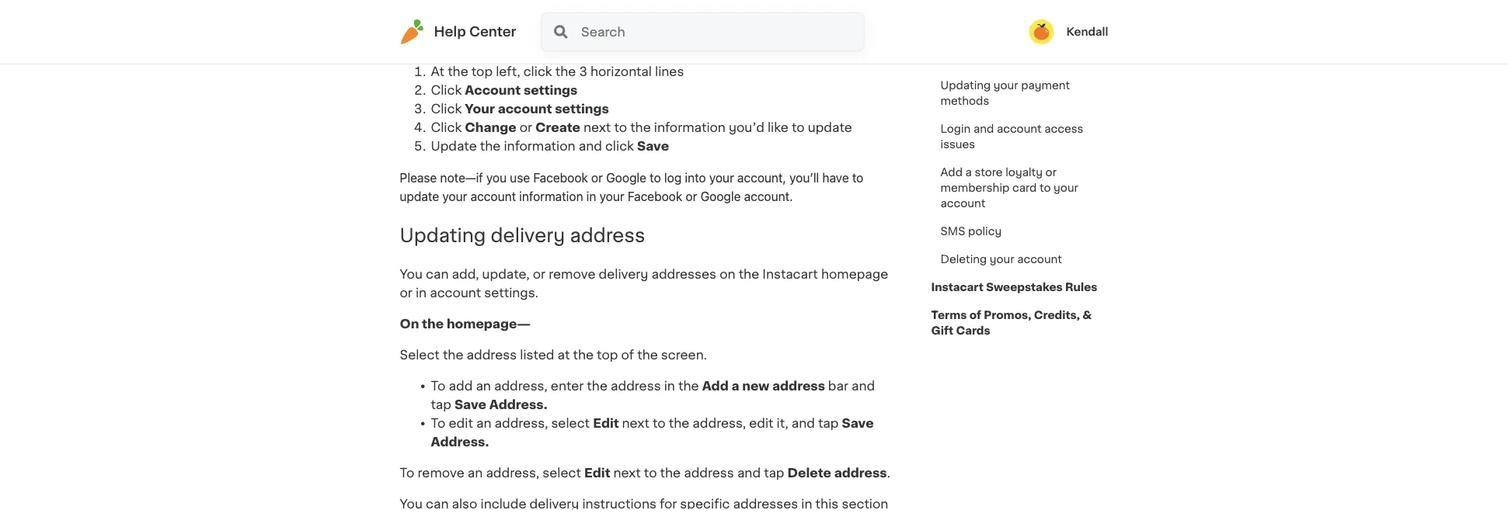 Task type: describe. For each thing, give the bounding box(es) containing it.
and inside data privacy and your personal information
[[1013, 0, 1033, 4]]

the up at
[[422, 34, 444, 47]]

help center link
[[400, 19, 517, 44]]

add a store loyalty or membership card to your account
[[941, 167, 1079, 209]]

2 edit from the left
[[750, 418, 774, 430]]

loyalty
[[1006, 167, 1043, 178]]

login and account access issues link
[[932, 115, 1109, 159]]

data privacy and your personal information
[[941, 0, 1061, 19]]

privacy
[[970, 0, 1010, 4]]

to down the horizontal
[[614, 122, 627, 134]]

the down to edit an address, select edit next to the address, edit it, and tap
[[660, 467, 681, 480]]

address. for add
[[490, 399, 548, 411]]

select
[[400, 349, 440, 362]]

account,
[[738, 170, 787, 185]]

to right like
[[792, 122, 805, 134]]

delivery inside you can add, update, or remove delivery addresses on the instacart homepage or in account settings.
[[599, 268, 649, 281]]

like
[[768, 122, 789, 134]]

help
[[434, 25, 466, 38]]

deleting
[[941, 254, 987, 265]]

sms policy
[[941, 226, 1002, 237]]

account inside the login and account access issues
[[997, 124, 1042, 134]]

updating delivery address
[[400, 226, 646, 245]]

update,
[[482, 268, 530, 281]]

please
[[400, 170, 437, 185]]

access
[[1045, 124, 1084, 134]]

homepage—
[[447, 318, 531, 331]]

0 horizontal spatial facebook
[[534, 170, 588, 185]]

1 horizontal spatial top
[[597, 349, 618, 362]]

to for to add an address, enter the address in the
[[431, 380, 446, 393]]

address, for to remove an address, select edit next to the address and tap delete address .
[[486, 467, 540, 480]]

at
[[431, 66, 445, 78]]

remove inside you can add, update, or remove delivery addresses on the instacart homepage or in account settings.
[[549, 268, 596, 281]]

log
[[665, 170, 682, 185]]

the left 3
[[556, 66, 576, 78]]

user avatar image
[[1030, 19, 1054, 44]]

&
[[1083, 310, 1092, 321]]

3 click from the top
[[431, 122, 462, 134]]

account inside you can add, update, or remove delivery addresses on the instacart homepage or in account settings.
[[430, 287, 481, 299]]

kendall link
[[1030, 19, 1109, 44]]

address. for edit
[[431, 436, 489, 449]]

.
[[888, 467, 891, 480]]

account inside at the top left, click the 3 horizontal lines click account settings click your account settings click change or create next to the information you'd like to update update the information and click save
[[465, 84, 521, 97]]

tap inside bar and tap
[[431, 399, 452, 411]]

change
[[465, 122, 517, 134]]

you'll
[[790, 170, 820, 185]]

and inside the update the information and tap save
[[579, 3, 602, 16]]

methods
[[941, 96, 990, 107]]

save down add
[[455, 399, 487, 411]]

select for remove
[[543, 467, 581, 480]]

save down bar
[[842, 418, 874, 430]]

information inside "please note—if you use facebook or google to log into your account, you'll have to update your account information in your facebook or google account."
[[520, 189, 583, 204]]

settings.
[[485, 287, 539, 299]]

on
[[720, 268, 736, 281]]

your
[[465, 103, 495, 115]]

update inside at the top left, click the 3 horizontal lines click account settings click your account settings click change or create next to the information you'd like to update update the information and click save
[[431, 140, 477, 153]]

sms policy link
[[932, 218, 1012, 246]]

and inside at the top left, click the 3 horizontal lines click account settings click your account settings click change or create next to the information you'd like to update update the information and click save
[[579, 140, 602, 153]]

next for address,
[[622, 418, 650, 430]]

save address. for bar and tap
[[455, 399, 551, 411]]

please note—if you use facebook or google to log into your account, you'll have to update your account information in your facebook or google account.
[[400, 170, 864, 204]]

the up the select
[[422, 318, 444, 331]]

to inside the add a store loyalty or membership card to your account
[[1040, 183, 1051, 194]]

account inside "please note—if you use facebook or google to log into your account, you'll have to update your account information in your facebook or google account."
[[471, 189, 516, 204]]

information inside data privacy and your personal information
[[991, 9, 1054, 19]]

0 vertical spatial click
[[524, 66, 552, 78]]

create
[[536, 122, 581, 134]]

the right "at" at bottom left
[[573, 349, 594, 362]]

update inside at the top left, click the 3 horizontal lines click account settings click your account settings click change or create next to the information you'd like to update update the information and click save
[[808, 122, 853, 134]]

on for on the website—
[[400, 34, 419, 47]]

issues
[[941, 139, 976, 150]]

to left log
[[650, 170, 661, 185]]

save address. for next to the address, edit it, and tap
[[431, 418, 874, 449]]

1 vertical spatial facebook
[[628, 189, 683, 204]]

to add an address, enter the address in the add a new address
[[431, 380, 829, 393]]

tap inside the update the information and tap save
[[606, 3, 626, 16]]

the right at
[[448, 66, 469, 78]]

your inside data privacy and your personal information
[[1036, 0, 1061, 4]]

in inside you can add, update, or remove delivery addresses on the instacart homepage or in account settings.
[[416, 287, 427, 299]]

terms of promos, credits, & gift cards link
[[932, 302, 1109, 345]]

2 click from the top
[[431, 103, 462, 115]]

at
[[558, 349, 570, 362]]

data privacy and your personal information link
[[932, 0, 1109, 28]]

account inside account information sharing preferences
[[941, 37, 987, 47]]

an for edit
[[477, 418, 492, 430]]

1 vertical spatial settings
[[555, 103, 609, 115]]

left,
[[496, 66, 521, 78]]

in inside "please note—if you use facebook or google to log into your account, you'll have to update your account information in your facebook or google account."
[[587, 189, 597, 204]]

note—if
[[440, 170, 483, 185]]

an for add
[[476, 380, 491, 393]]

address, for to edit an address, select edit next to the address, edit it, and tap
[[495, 418, 548, 430]]

you can add, update, or remove delivery addresses on the instacart homepage or in account settings.
[[400, 268, 889, 299]]

0 horizontal spatial of
[[622, 349, 634, 362]]

to down to edit an address, select edit next to the address, edit it, and tap
[[644, 467, 657, 480]]

information inside account information sharing preferences
[[990, 37, 1053, 47]]

instacart sweepstakes rules link
[[932, 274, 1098, 302]]

on the homepage—
[[400, 318, 531, 331]]

1 horizontal spatial click
[[606, 140, 634, 153]]

next for address
[[614, 467, 641, 480]]

you
[[400, 268, 423, 281]]

membership
[[941, 183, 1010, 194]]

next inside at the top left, click the 3 horizontal lines click account settings click your account settings click change or create next to the information you'd like to update update the information and click save
[[584, 122, 611, 134]]

address, for to add an address, enter the address in the add a new address
[[494, 380, 548, 393]]

your inside updating your payment methods
[[994, 80, 1019, 91]]

screen.
[[661, 349, 707, 362]]

edit for address,
[[593, 418, 619, 430]]

to edit an address, select edit next to the address, edit it, and tap
[[431, 418, 842, 430]]

payment
[[1022, 80, 1071, 91]]

delete
[[788, 467, 832, 480]]

save inside at the top left, click the 3 horizontal lines click account settings click your account settings click change or create next to the information you'd like to update update the information and click save
[[637, 140, 669, 153]]

enter
[[551, 380, 584, 393]]

login
[[941, 124, 971, 134]]

data
[[941, 0, 967, 4]]

updating your payment methods link
[[932, 72, 1109, 115]]

account.
[[744, 189, 793, 204]]

to down bar and tap at bottom
[[653, 418, 666, 430]]

addresses
[[652, 268, 717, 281]]

help center
[[434, 25, 517, 38]]

credits,
[[1035, 310, 1081, 321]]

personal
[[941, 9, 989, 19]]

update the information and tap save
[[431, 2, 658, 17]]

deleting your account
[[941, 254, 1063, 265]]

cards
[[957, 326, 991, 337]]

account up the sweepstakes
[[1018, 254, 1063, 265]]

of inside terms of promos, credits, & gift cards
[[970, 310, 982, 321]]



Task type: locate. For each thing, give the bounding box(es) containing it.
the right on
[[739, 268, 760, 281]]

account down you
[[471, 189, 516, 204]]

tap down bar
[[819, 418, 839, 430]]

gift
[[932, 326, 954, 337]]

0 vertical spatial add
[[941, 167, 963, 178]]

1 horizontal spatial edit
[[750, 418, 774, 430]]

account up create
[[498, 103, 552, 115]]

the down the horizontal
[[631, 122, 651, 134]]

2 vertical spatial to
[[400, 467, 415, 480]]

preferences
[[941, 52, 1007, 63]]

0 vertical spatial updating
[[941, 80, 991, 91]]

it,
[[777, 418, 789, 430]]

information
[[504, 3, 576, 16], [991, 9, 1054, 19], [990, 37, 1053, 47], [654, 122, 726, 134], [504, 140, 576, 153], [520, 189, 583, 204]]

on for on the homepage—
[[400, 318, 419, 331]]

2 vertical spatial an
[[468, 467, 483, 480]]

updating inside updating your payment methods
[[941, 80, 991, 91]]

your inside the add a store loyalty or membership card to your account
[[1054, 183, 1079, 194]]

tap left delete
[[764, 467, 785, 480]]

or inside at the top left, click the 3 horizontal lines click account settings click your account settings click change or create next to the information you'd like to update update the information and click save
[[520, 122, 533, 134]]

updating up 'methods'
[[941, 80, 991, 91]]

address. down add
[[431, 436, 489, 449]]

edit
[[593, 418, 619, 430], [585, 467, 611, 480]]

select for edit
[[551, 418, 590, 430]]

add left new
[[702, 380, 729, 393]]

deleting your account link
[[932, 246, 1072, 274]]

google down into
[[701, 189, 741, 204]]

account information sharing preferences
[[941, 37, 1096, 63]]

instacart image
[[400, 19, 425, 44]]

1 horizontal spatial update
[[808, 122, 853, 134]]

a
[[966, 167, 972, 178], [732, 380, 740, 393]]

1 vertical spatial update
[[400, 189, 439, 204]]

delivery
[[491, 226, 565, 245], [599, 268, 649, 281]]

updating for updating your payment methods
[[941, 80, 991, 91]]

0 vertical spatial an
[[476, 380, 491, 393]]

1 horizontal spatial remove
[[549, 268, 596, 281]]

1 vertical spatial top
[[597, 349, 618, 362]]

and up 3
[[579, 3, 602, 16]]

0 horizontal spatial remove
[[418, 467, 465, 480]]

add inside the add a store loyalty or membership card to your account
[[941, 167, 963, 178]]

top up to add an address, enter the address in the add a new address on the bottom of page
[[597, 349, 618, 362]]

1 horizontal spatial updating
[[941, 80, 991, 91]]

promos,
[[984, 310, 1032, 321]]

and down create
[[579, 140, 602, 153]]

the down screen.
[[679, 380, 699, 393]]

and left delete
[[738, 467, 761, 480]]

0 horizontal spatial instacart
[[763, 268, 818, 281]]

or down you
[[400, 287, 413, 299]]

address,
[[494, 380, 548, 393], [495, 418, 548, 430], [693, 418, 746, 430], [486, 467, 540, 480]]

1 vertical spatial to
[[431, 418, 446, 430]]

2 vertical spatial click
[[431, 122, 462, 134]]

terms
[[932, 310, 967, 321]]

sms
[[941, 226, 966, 237]]

0 horizontal spatial edit
[[449, 418, 473, 430]]

or inside the add a store loyalty or membership card to your account
[[1046, 167, 1057, 178]]

1 horizontal spatial facebook
[[628, 189, 683, 204]]

login and account access issues
[[941, 124, 1084, 150]]

0 horizontal spatial add
[[702, 380, 729, 393]]

select
[[551, 418, 590, 430], [543, 467, 581, 480]]

the up to add an address, enter the address in the add a new address on the bottom of page
[[638, 349, 658, 362]]

2 vertical spatial in
[[664, 380, 675, 393]]

0 horizontal spatial updating
[[400, 226, 486, 245]]

2 horizontal spatial in
[[664, 380, 675, 393]]

an for remove
[[468, 467, 483, 480]]

an
[[476, 380, 491, 393], [477, 418, 492, 430], [468, 467, 483, 480]]

0 horizontal spatial account
[[465, 84, 521, 97]]

1 vertical spatial delivery
[[599, 268, 649, 281]]

on up the select
[[400, 318, 419, 331]]

1 vertical spatial next
[[622, 418, 650, 430]]

1 vertical spatial account
[[465, 84, 521, 97]]

1 vertical spatial update
[[431, 140, 477, 153]]

1 vertical spatial address.
[[431, 436, 489, 449]]

lines
[[655, 66, 684, 78]]

1 edit from the left
[[449, 418, 473, 430]]

click
[[431, 84, 462, 97], [431, 103, 462, 115], [431, 122, 462, 134]]

information up into
[[654, 122, 726, 134]]

website—
[[447, 34, 513, 47]]

0 vertical spatial next
[[584, 122, 611, 134]]

1 horizontal spatial add
[[941, 167, 963, 178]]

policy
[[969, 226, 1002, 237]]

0 vertical spatial select
[[551, 418, 590, 430]]

and right privacy at the top right of page
[[1013, 0, 1033, 4]]

the inside the update the information and tap save
[[480, 3, 501, 16]]

1 click from the top
[[431, 84, 462, 97]]

into
[[685, 170, 706, 185]]

to
[[614, 122, 627, 134], [792, 122, 805, 134], [650, 170, 661, 185], [853, 170, 864, 185], [1040, 183, 1051, 194], [653, 418, 666, 430], [644, 467, 657, 480]]

address.
[[490, 399, 548, 411], [431, 436, 489, 449]]

2 update from the top
[[431, 140, 477, 153]]

0 vertical spatial of
[[970, 310, 982, 321]]

a left new
[[732, 380, 740, 393]]

the inside you can add, update, or remove delivery addresses on the instacart homepage or in account settings.
[[739, 268, 760, 281]]

center
[[469, 25, 517, 38]]

you'd
[[729, 122, 765, 134]]

instacart right on
[[763, 268, 818, 281]]

click right left,
[[524, 66, 552, 78]]

update up 'have'
[[808, 122, 853, 134]]

information inside the update the information and tap save
[[504, 3, 576, 16]]

0 vertical spatial delivery
[[491, 226, 565, 245]]

0 vertical spatial top
[[472, 66, 493, 78]]

1 horizontal spatial a
[[966, 167, 972, 178]]

next down to edit an address, select edit next to the address, edit it, and tap
[[614, 467, 641, 480]]

have
[[823, 170, 849, 185]]

and right it,
[[792, 418, 815, 430]]

update
[[431, 3, 477, 16], [431, 140, 477, 153]]

0 vertical spatial remove
[[549, 268, 596, 281]]

the right enter
[[587, 380, 608, 393]]

bar and tap
[[431, 380, 875, 411]]

3
[[579, 66, 588, 78]]

horizontal
[[591, 66, 652, 78]]

update up note—if
[[431, 140, 477, 153]]

the down change
[[480, 140, 501, 153]]

top inside at the top left, click the 3 horizontal lines click account settings click your account settings click change or create next to the information you'd like to update update the information and click save
[[472, 66, 493, 78]]

rules
[[1066, 282, 1098, 293]]

instacart inside you can add, update, or remove delivery addresses on the instacart homepage or in account settings.
[[763, 268, 818, 281]]

on
[[400, 34, 419, 47], [400, 318, 419, 331]]

add,
[[452, 268, 479, 281]]

1 vertical spatial click
[[606, 140, 634, 153]]

instacart down the deleting
[[932, 282, 984, 293]]

0 vertical spatial facebook
[[534, 170, 588, 185]]

edit down to edit an address, select edit next to the address, edit it, and tap
[[585, 467, 611, 480]]

1 horizontal spatial delivery
[[599, 268, 649, 281]]

of up to add an address, enter the address in the add a new address on the bottom of page
[[622, 349, 634, 362]]

information down use
[[520, 189, 583, 204]]

add up membership
[[941, 167, 963, 178]]

0 horizontal spatial top
[[472, 66, 493, 78]]

delivery left addresses in the left bottom of the page
[[599, 268, 649, 281]]

1 vertical spatial of
[[622, 349, 634, 362]]

1 horizontal spatial account
[[941, 37, 987, 47]]

of
[[970, 310, 982, 321], [622, 349, 634, 362]]

0 vertical spatial on
[[400, 34, 419, 47]]

1 horizontal spatial in
[[587, 189, 597, 204]]

0 horizontal spatial a
[[732, 380, 740, 393]]

listed
[[520, 349, 555, 362]]

next right create
[[584, 122, 611, 134]]

instacart
[[763, 268, 818, 281], [932, 282, 984, 293]]

information down privacy at the top right of page
[[991, 9, 1054, 19]]

a up membership
[[966, 167, 972, 178]]

instacart inside instacart sweepstakes rules link
[[932, 282, 984, 293]]

1 vertical spatial a
[[732, 380, 740, 393]]

click down at
[[431, 84, 462, 97]]

use
[[510, 170, 530, 185]]

your
[[1036, 0, 1061, 4], [994, 80, 1019, 91], [710, 170, 735, 185], [1054, 183, 1079, 194], [443, 189, 468, 204], [600, 189, 625, 204], [990, 254, 1015, 265]]

1 vertical spatial edit
[[585, 467, 611, 480]]

top left left,
[[472, 66, 493, 78]]

updating up can
[[400, 226, 486, 245]]

0 horizontal spatial click
[[524, 66, 552, 78]]

at the top left, click the 3 horizontal lines click account settings click your account settings click change or create next to the information you'd like to update update the information and click save
[[431, 66, 853, 153]]

select the address listed at the top of the screen.
[[400, 349, 707, 362]]

to right 'have'
[[853, 170, 864, 185]]

sharing
[[1055, 37, 1096, 47]]

0 vertical spatial a
[[966, 167, 972, 178]]

and inside bar and tap
[[852, 380, 875, 393]]

account
[[941, 37, 987, 47], [465, 84, 521, 97]]

new
[[743, 380, 770, 393]]

or right loyalty
[[1046, 167, 1057, 178]]

save up the horizontal
[[629, 2, 658, 17]]

of up cards
[[970, 310, 982, 321]]

next down bar and tap at bottom
[[622, 418, 650, 430]]

to remove an address, select edit next to the address and tap delete address .
[[400, 467, 891, 480]]

1 update from the top
[[431, 3, 477, 16]]

edit down add
[[449, 418, 473, 430]]

delivery up update,
[[491, 226, 565, 245]]

instacart sweepstakes rules
[[932, 282, 1098, 293]]

click left change
[[431, 122, 462, 134]]

0 horizontal spatial delivery
[[491, 226, 565, 245]]

updating your payment methods
[[941, 80, 1071, 107]]

account inside the add a store loyalty or membership card to your account
[[941, 198, 986, 209]]

account up preferences
[[941, 37, 987, 47]]

the down bar and tap at bottom
[[669, 418, 690, 430]]

address
[[570, 226, 646, 245], [467, 349, 517, 362], [611, 380, 661, 393], [773, 380, 826, 393], [684, 467, 735, 480], [835, 467, 888, 480]]

to right card
[[1040, 183, 1051, 194]]

0 vertical spatial to
[[431, 380, 446, 393]]

facebook down log
[[628, 189, 683, 204]]

0 vertical spatial account
[[941, 37, 987, 47]]

edit for address
[[585, 467, 611, 480]]

0 horizontal spatial google
[[606, 170, 647, 185]]

save address. down bar and tap at bottom
[[431, 418, 874, 449]]

0 vertical spatial update
[[808, 122, 853, 134]]

card
[[1013, 183, 1037, 194]]

and right login at the top right of page
[[974, 124, 995, 134]]

update down please
[[400, 189, 439, 204]]

click left your
[[431, 103, 462, 115]]

edit down to add an address, enter the address in the add a new address on the bottom of page
[[593, 418, 619, 430]]

1 vertical spatial add
[[702, 380, 729, 393]]

settings
[[524, 84, 578, 97], [555, 103, 609, 115]]

edit left it,
[[750, 418, 774, 430]]

account down membership
[[941, 198, 986, 209]]

to
[[431, 380, 446, 393], [431, 418, 446, 430], [400, 467, 415, 480]]

can
[[426, 268, 449, 281]]

the up add
[[443, 349, 464, 362]]

1 horizontal spatial instacart
[[932, 282, 984, 293]]

0 vertical spatial in
[[587, 189, 597, 204]]

tap down add
[[431, 399, 452, 411]]

and
[[1013, 0, 1033, 4], [579, 3, 602, 16], [974, 124, 995, 134], [579, 140, 602, 153], [852, 380, 875, 393], [792, 418, 815, 430], [738, 467, 761, 480]]

google left log
[[606, 170, 647, 185]]

account inside at the top left, click the 3 horizontal lines click account settings click your account settings click change or create next to the information you'd like to update update the information and click save
[[498, 103, 552, 115]]

information down data privacy and your personal information link
[[990, 37, 1053, 47]]

1 vertical spatial click
[[431, 103, 462, 115]]

to for to edit an address, select
[[431, 418, 446, 430]]

the up center in the left of the page
[[480, 3, 501, 16]]

0 vertical spatial instacart
[[763, 268, 818, 281]]

2 vertical spatial next
[[614, 467, 641, 480]]

terms of promos, credits, & gift cards
[[932, 310, 1092, 337]]

1 vertical spatial in
[[416, 287, 427, 299]]

0 vertical spatial save address.
[[455, 399, 551, 411]]

tap up the horizontal
[[606, 3, 626, 16]]

tap
[[606, 3, 626, 16], [431, 399, 452, 411], [819, 418, 839, 430], [764, 467, 785, 480]]

update inside the update the information and tap save
[[431, 3, 477, 16]]

0 vertical spatial google
[[606, 170, 647, 185]]

account information sharing preferences link
[[932, 28, 1109, 72]]

1 horizontal spatial google
[[701, 189, 741, 204]]

update inside "please note—if you use facebook or google to log into your account, you'll have to update your account information in your facebook or google account."
[[400, 189, 439, 204]]

0 horizontal spatial update
[[400, 189, 439, 204]]

0 vertical spatial click
[[431, 84, 462, 97]]

1 vertical spatial save address.
[[431, 418, 874, 449]]

0 horizontal spatial in
[[416, 287, 427, 299]]

add a store loyalty or membership card to your account link
[[932, 159, 1109, 218]]

save up log
[[637, 140, 669, 153]]

0 vertical spatial edit
[[593, 418, 619, 430]]

save address.
[[455, 399, 551, 411], [431, 418, 874, 449]]

save address. down add
[[455, 399, 551, 411]]

0 vertical spatial update
[[431, 3, 477, 16]]

Search search field
[[580, 13, 864, 51]]

account up your
[[465, 84, 521, 97]]

or left log
[[592, 170, 603, 185]]

information down create
[[504, 140, 576, 153]]

homepage
[[822, 268, 889, 281]]

0 vertical spatial settings
[[524, 84, 578, 97]]

or
[[520, 122, 533, 134], [1046, 167, 1057, 178], [592, 170, 603, 185], [686, 189, 698, 204], [533, 268, 546, 281], [400, 287, 413, 299]]

address. down the listed
[[490, 399, 548, 411]]

you
[[487, 170, 507, 185]]

add
[[941, 167, 963, 178], [702, 380, 729, 393]]

2 on from the top
[[400, 318, 419, 331]]

updating for updating delivery address
[[400, 226, 486, 245]]

1 vertical spatial remove
[[418, 467, 465, 480]]

information up center in the left of the page
[[504, 3, 576, 16]]

sweepstakes
[[987, 282, 1063, 293]]

a inside the add a store loyalty or membership card to your account
[[966, 167, 972, 178]]

and inside the login and account access issues
[[974, 124, 995, 134]]

click up "please note—if you use facebook or google to log into your account, you'll have to update your account information in your facebook or google account."
[[606, 140, 634, 153]]

store
[[975, 167, 1003, 178]]

or left create
[[520, 122, 533, 134]]

kendall
[[1067, 26, 1109, 37]]

or right update,
[[533, 268, 546, 281]]

and right bar
[[852, 380, 875, 393]]

on the website—
[[400, 34, 513, 47]]

on left 'help'
[[400, 34, 419, 47]]

account down add, at the bottom left of page
[[430, 287, 481, 299]]

account down 'updating your payment methods' link
[[997, 124, 1042, 134]]

bar
[[829, 380, 849, 393]]

1 horizontal spatial of
[[970, 310, 982, 321]]

1 vertical spatial instacart
[[932, 282, 984, 293]]

1 vertical spatial updating
[[400, 226, 486, 245]]

facebook right use
[[534, 170, 588, 185]]

top
[[472, 66, 493, 78], [597, 349, 618, 362]]

1 vertical spatial select
[[543, 467, 581, 480]]

remove
[[549, 268, 596, 281], [418, 467, 465, 480]]

or down into
[[686, 189, 698, 204]]

update up 'help'
[[431, 3, 477, 16]]

0 vertical spatial address.
[[490, 399, 548, 411]]

1 on from the top
[[400, 34, 419, 47]]

1 vertical spatial an
[[477, 418, 492, 430]]

1 vertical spatial on
[[400, 318, 419, 331]]

1 vertical spatial google
[[701, 189, 741, 204]]



Task type: vqa. For each thing, say whether or not it's contained in the screenshot.
'42' within the $ 2 42
no



